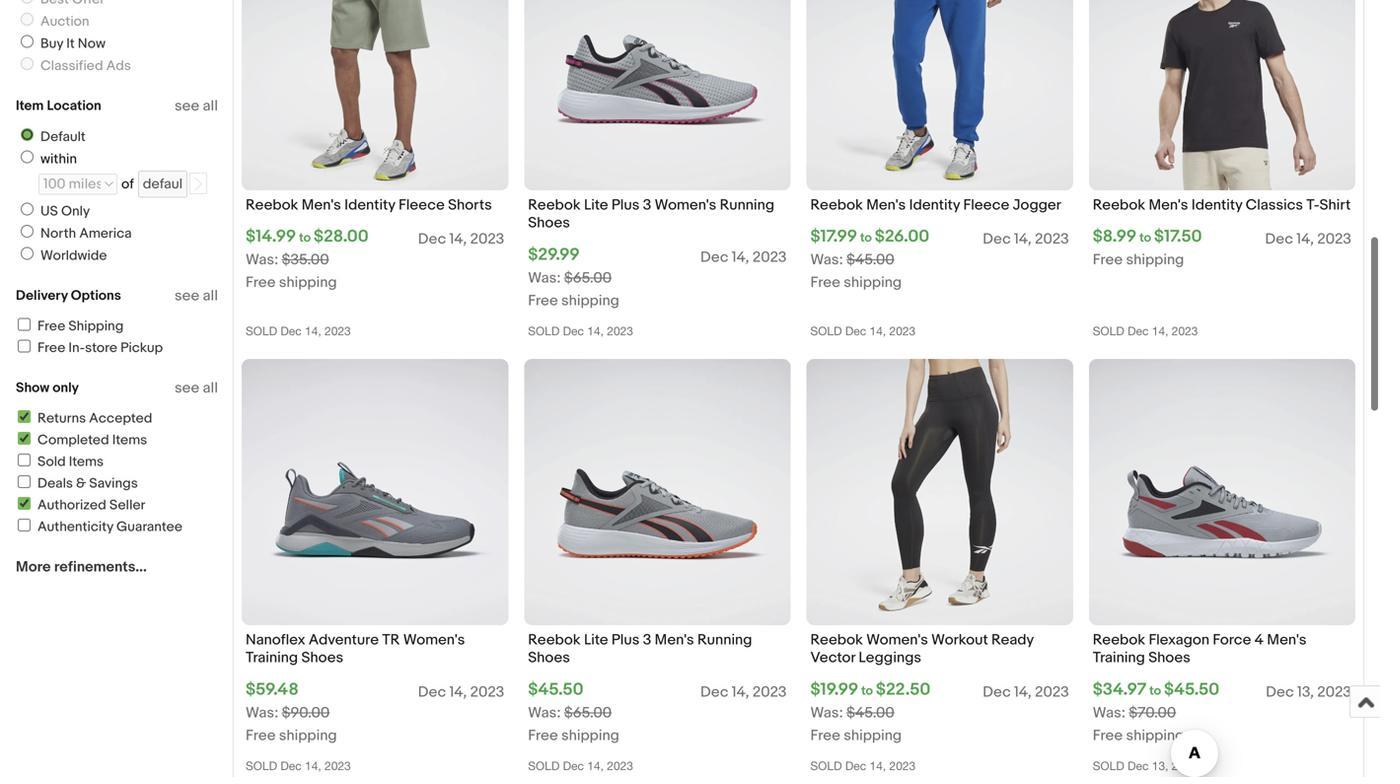Task type: vqa. For each thing, say whether or not it's contained in the screenshot.
The Your Shopping Cart image
no



Task type: describe. For each thing, give the bounding box(es) containing it.
identity for $17.50
[[1192, 196, 1243, 214]]

deals & savings
[[38, 476, 138, 492]]

13, inside dec 13, 2023 was: $70.00 free shipping
[[1298, 684, 1315, 702]]

Returns Accepted checkbox
[[18, 411, 31, 423]]

free inside dec 13, 2023 was: $70.00 free shipping
[[1093, 727, 1123, 745]]

shoes for reebok lite plus 3 men's running shoes
[[528, 650, 570, 667]]

item
[[16, 98, 44, 114]]

running for $45.50
[[698, 632, 753, 649]]

sold  dec 14, 2023 for reebok women's workout ready vector leggings
[[811, 760, 916, 773]]

reebok lite plus 3 men's running shoes image
[[524, 359, 791, 626]]

reebok flexagon force 4 men's training shoes link
[[1093, 632, 1352, 672]]

returns
[[38, 411, 86, 427]]

shipping inside dec 14, 2023 was: $90.00 free shipping
[[279, 727, 337, 745]]

$70.00
[[1129, 705, 1177, 722]]

free in-store pickup
[[38, 340, 163, 357]]

reebok men's identity fleece jogger
[[811, 196, 1062, 214]]

reebok lite plus 3 women's running shoes
[[528, 196, 775, 232]]

nanoflex adventure tr women's training shoes image
[[242, 359, 508, 626]]

delivery options
[[16, 288, 121, 304]]

shirt
[[1320, 196, 1351, 214]]

Buy It Now radio
[[21, 35, 34, 48]]

auction
[[40, 13, 89, 30]]

2023 inside dec 14, 2023 free shipping
[[1318, 231, 1352, 248]]

2 dec 14, 2023 was: $45.00 free shipping from the top
[[811, 684, 1070, 745]]

sold for nanoflex adventure tr women's training shoes
[[246, 760, 277, 773]]

&
[[76, 476, 86, 492]]

US Only radio
[[21, 203, 34, 216]]

shorts
[[448, 196, 492, 214]]

deals & savings link
[[15, 476, 138, 492]]

america
[[79, 226, 132, 242]]

to for $8.99
[[1140, 231, 1152, 246]]

reebok flexagon force 4 men's training shoes image
[[1089, 359, 1356, 626]]

shoes inside nanoflex adventure tr women's training shoes
[[301, 650, 344, 667]]

ready
[[992, 632, 1034, 649]]

authorized seller link
[[15, 497, 145, 514]]

default link
[[13, 128, 90, 146]]

items for completed items
[[112, 432, 147, 449]]

$65.00 for $29.99
[[564, 269, 612, 287]]

sold for reebok flexagon force 4 men's training shoes
[[1093, 760, 1125, 773]]

reebok for $34.97
[[1093, 632, 1146, 649]]

was: inside dec 14, 2023 was: $35.00 free shipping
[[246, 251, 279, 269]]

shoes for reebok flexagon force 4 men's training shoes
[[1149, 650, 1191, 667]]

authorized seller
[[38, 497, 145, 514]]

us only link
[[13, 203, 94, 220]]

leggings
[[859, 650, 922, 667]]

to for $34.97
[[1150, 684, 1162, 699]]

Completed Items checkbox
[[18, 432, 31, 445]]

$26.00
[[875, 227, 930, 247]]

Auction radio
[[21, 13, 34, 26]]

dec 14, 2023 was: $90.00 free shipping
[[246, 684, 505, 745]]

classics
[[1246, 196, 1304, 214]]

was: for nanoflex adventure tr women's training shoes
[[246, 705, 279, 722]]

within
[[40, 151, 77, 168]]

force
[[1213, 632, 1252, 649]]

buy it now link
[[13, 35, 110, 52]]

free shipping
[[38, 318, 124, 335]]

men's inside reebok lite plus 3 men's running shoes
[[655, 632, 694, 649]]

delivery
[[16, 288, 68, 304]]

authenticity guarantee
[[38, 519, 182, 536]]

2023 inside dec 14, 2023 was: $90.00 free shipping
[[470, 684, 505, 702]]

buy
[[40, 36, 63, 52]]

dec 14, 2023 was: $35.00 free shipping
[[246, 231, 505, 292]]

reebok women's workout ready vector leggings link
[[811, 632, 1070, 672]]

show
[[16, 380, 49, 397]]

men's for $26.00
[[867, 196, 906, 214]]

reebok for $14.99
[[246, 196, 298, 214]]

2 $45.50 from the left
[[1164, 680, 1220, 701]]

identity for $28.00
[[344, 196, 395, 214]]

refinements...
[[54, 559, 147, 576]]

nanoflex adventure tr women's training shoes link
[[246, 632, 505, 672]]

returns accepted link
[[15, 411, 152, 427]]

Deals & Savings checkbox
[[18, 476, 31, 489]]

to for $19.99
[[862, 684, 873, 699]]

Worldwide radio
[[21, 247, 34, 260]]

Sold Items checkbox
[[18, 454, 31, 467]]

see for default
[[175, 97, 200, 115]]

shipping
[[68, 318, 124, 335]]

sold  dec 14, 2023 for reebok lite plus 3 women's running shoes
[[528, 324, 634, 338]]

3 for $45.50
[[643, 632, 652, 649]]

1 $45.00 from the top
[[847, 251, 895, 269]]

was: for reebok lite plus 3 men's running shoes
[[528, 705, 561, 722]]

was: for reebok women's workout ready vector leggings
[[811, 705, 844, 722]]

reebok men's identity fleece shorts
[[246, 196, 492, 214]]

reebok for $19.99
[[811, 632, 863, 649]]

was: for reebok lite plus 3 women's running shoes
[[528, 269, 561, 287]]

shipping inside dec 14, 2023 was: $35.00 free shipping
[[279, 274, 337, 292]]

item location
[[16, 98, 101, 114]]

lite for $29.99
[[584, 196, 608, 214]]

women's inside reebok women's workout ready vector leggings
[[867, 632, 928, 649]]

items for sold items
[[69, 454, 104, 471]]

$19.99
[[811, 680, 859, 701]]

free shipping link
[[15, 318, 124, 335]]

flexagon
[[1149, 632, 1210, 649]]

$29.99
[[528, 245, 580, 265]]

nanoflex
[[246, 632, 305, 649]]

shipping inside dec 14, 2023 free shipping
[[1127, 251, 1185, 269]]

0 horizontal spatial 13,
[[1152, 760, 1169, 773]]

training inside reebok flexagon force 4 men's training shoes
[[1093, 650, 1146, 667]]

plus for $29.99
[[612, 196, 640, 214]]

$34.97 to $45.50
[[1093, 680, 1220, 701]]

nanoflex adventure tr women's training shoes
[[246, 632, 465, 667]]

default text field
[[138, 171, 187, 198]]

reebok men's identity fleece shorts link
[[246, 196, 505, 219]]

see for returns accepted
[[175, 379, 200, 397]]

3 for $29.99
[[643, 196, 652, 214]]

go image
[[191, 177, 205, 191]]

dec inside dec 13, 2023 was: $70.00 free shipping
[[1266, 684, 1294, 702]]

see all for returns accepted
[[175, 379, 218, 397]]

sold for reebok lite plus 3 men's running shoes
[[528, 760, 560, 773]]

us
[[40, 203, 58, 220]]

authenticity guarantee link
[[15, 519, 182, 536]]

$17.99 to $26.00
[[811, 227, 930, 247]]

accepted
[[89, 411, 152, 427]]

free inside dec 14, 2023 free shipping
[[1093, 251, 1123, 269]]

authorized
[[38, 497, 106, 514]]

savings
[[89, 476, 138, 492]]

completed items link
[[15, 432, 147, 449]]

Best Offer radio
[[21, 0, 34, 3]]

authenticity
[[38, 519, 113, 536]]

classified
[[40, 58, 103, 75]]

north
[[40, 226, 76, 242]]

see all button for default
[[175, 97, 218, 115]]

fleece for $26.00
[[964, 196, 1010, 214]]

Free Shipping checkbox
[[18, 318, 31, 331]]

worldwide link
[[13, 247, 111, 264]]



Task type: locate. For each thing, give the bounding box(es) containing it.
sold for reebok men's identity fleece jogger
[[811, 324, 842, 338]]

see all button for free shipping
[[175, 287, 218, 305]]

vector
[[811, 650, 856, 667]]

$14.99 to $28.00
[[246, 227, 369, 247]]

1 horizontal spatial items
[[112, 432, 147, 449]]

2 training from the left
[[1093, 650, 1146, 667]]

training down "nanoflex" at the bottom of page
[[246, 650, 298, 667]]

sold  dec 14, 2023 for reebok men's identity fleece shorts
[[246, 324, 351, 338]]

reebok men's identity classics t-shirt
[[1093, 196, 1351, 214]]

2 fleece from the left
[[964, 196, 1010, 214]]

dec inside dec 14, 2023 was: $90.00 free shipping
[[418, 684, 446, 702]]

sold  dec 14, 2023 for reebok lite plus 3 men's running shoes
[[528, 760, 634, 773]]

was: inside dec 14, 2023 was: $90.00 free shipping
[[246, 705, 279, 722]]

$17.99
[[811, 227, 858, 247]]

workout
[[932, 632, 989, 649]]

completed items
[[38, 432, 147, 449]]

1 vertical spatial see all button
[[175, 287, 218, 305]]

13, down $70.00 at bottom right
[[1152, 760, 1169, 773]]

more
[[16, 559, 51, 576]]

dec 14, 2023 was: $65.00 free shipping for $29.99
[[528, 248, 787, 310]]

women's inside reebok lite plus 3 women's running shoes
[[655, 196, 717, 214]]

in-
[[68, 340, 85, 357]]

3 see all button from the top
[[175, 379, 218, 397]]

3 see from the top
[[175, 379, 200, 397]]

0 vertical spatial $45.00
[[847, 251, 895, 269]]

1 3 from the top
[[643, 196, 652, 214]]

items down accepted
[[112, 432, 147, 449]]

2 vertical spatial see all button
[[175, 379, 218, 397]]

1 vertical spatial see all
[[175, 287, 218, 305]]

$59.48
[[246, 680, 299, 701]]

deals
[[38, 476, 73, 492]]

0 horizontal spatial fleece
[[399, 196, 445, 214]]

reebok lite plus 3 men's running shoes link
[[528, 632, 787, 672]]

dec inside dec 14, 2023 was: $35.00 free shipping
[[418, 231, 446, 248]]

1 lite from the top
[[584, 196, 608, 214]]

shoes inside reebok flexagon force 4 men's training shoes
[[1149, 650, 1191, 667]]

reebok inside reebok lite plus 3 men's running shoes
[[528, 632, 581, 649]]

Authorized Seller checkbox
[[18, 497, 31, 510]]

lite
[[584, 196, 608, 214], [584, 632, 608, 649]]

2023 inside dec 13, 2023 was: $70.00 free shipping
[[1318, 684, 1352, 702]]

running inside reebok lite plus 3 men's running shoes
[[698, 632, 753, 649]]

$65.00 for $45.50
[[564, 705, 612, 722]]

1 vertical spatial $65.00
[[564, 705, 612, 722]]

sold  dec 14, 2023
[[246, 324, 351, 338], [528, 324, 634, 338], [811, 324, 916, 338], [1093, 324, 1199, 338], [246, 760, 351, 773], [528, 760, 634, 773], [811, 760, 916, 773]]

0 horizontal spatial identity
[[344, 196, 395, 214]]

to inside $34.97 to $45.50
[[1150, 684, 1162, 699]]

1 training from the left
[[246, 650, 298, 667]]

1 horizontal spatial identity
[[909, 196, 960, 214]]

$35.00
[[282, 251, 329, 269]]

1 see all button from the top
[[175, 97, 218, 115]]

dec 14, 2023 was: $45.00 free shipping down reebok women's workout ready vector leggings link
[[811, 684, 1070, 745]]

0 horizontal spatial $45.50
[[528, 680, 584, 701]]

sold items
[[38, 454, 104, 471]]

to right $17.99
[[861, 231, 872, 246]]

2 dec 14, 2023 was: $65.00 free shipping from the top
[[528, 684, 787, 745]]

$17.50
[[1155, 227, 1203, 247]]

1 vertical spatial running
[[698, 632, 753, 649]]

0 vertical spatial $65.00
[[564, 269, 612, 287]]

0 vertical spatial dec 14, 2023 was: $65.00 free shipping
[[528, 248, 787, 310]]

dec inside dec 14, 2023 free shipping
[[1266, 231, 1294, 248]]

more refinements... button
[[16, 559, 147, 576]]

lite inside reebok lite plus 3 women's running shoes
[[584, 196, 608, 214]]

reebok men's identity classics t-shirt image
[[1089, 0, 1356, 190]]

identity up $28.00 at the top left of the page
[[344, 196, 395, 214]]

$45.50 down reebok lite plus 3 men's running shoes
[[528, 680, 584, 701]]

classified ads
[[40, 58, 131, 75]]

0 vertical spatial plus
[[612, 196, 640, 214]]

0 vertical spatial lite
[[584, 196, 608, 214]]

to up $70.00 at bottom right
[[1150, 684, 1162, 699]]

1 vertical spatial dec 14, 2023 was: $65.00 free shipping
[[528, 684, 787, 745]]

sold items link
[[15, 454, 104, 471]]

$45.50 down reebok flexagon force 4 men's training shoes
[[1164, 680, 1220, 701]]

3 identity from the left
[[1192, 196, 1243, 214]]

2023 inside dec 14, 2023 was: $35.00 free shipping
[[470, 231, 505, 248]]

$22.50
[[876, 680, 931, 701]]

now
[[78, 36, 106, 52]]

$45.00
[[847, 251, 895, 269], [847, 705, 895, 722]]

1 vertical spatial $45.00
[[847, 705, 895, 722]]

store
[[85, 340, 117, 357]]

to right "$8.99"
[[1140, 231, 1152, 246]]

dec
[[418, 231, 446, 248], [983, 231, 1011, 248], [1266, 231, 1294, 248], [701, 248, 729, 266], [281, 324, 302, 338], [563, 324, 584, 338], [846, 324, 867, 338], [1128, 324, 1149, 338], [418, 684, 446, 702], [701, 684, 729, 702], [983, 684, 1011, 702], [1266, 684, 1294, 702], [281, 760, 302, 773], [563, 760, 584, 773], [846, 760, 867, 773], [1128, 760, 1149, 773]]

$8.99
[[1093, 227, 1137, 247]]

auction link
[[13, 13, 93, 30]]

to right $19.99
[[862, 684, 873, 699]]

dec 14, 2023 was: $65.00 free shipping down reebok lite plus 3 men's running shoes link at the bottom of the page
[[528, 684, 787, 745]]

2 $65.00 from the top
[[564, 705, 612, 722]]

plus
[[612, 196, 640, 214], [612, 632, 640, 649]]

north america
[[40, 226, 132, 242]]

3 inside reebok lite plus 3 men's running shoes
[[643, 632, 652, 649]]

location
[[47, 98, 101, 114]]

to inside $8.99 to $17.50
[[1140, 231, 1152, 246]]

1 see from the top
[[175, 97, 200, 115]]

fleece left shorts
[[399, 196, 445, 214]]

reebok lite plus 3 women's running shoes link
[[528, 196, 787, 237]]

men's
[[302, 196, 341, 214], [867, 196, 906, 214], [1149, 196, 1189, 214], [655, 632, 694, 649], [1268, 632, 1307, 649]]

men's for $17.50
[[1149, 196, 1189, 214]]

shipping
[[1127, 251, 1185, 269], [279, 274, 337, 292], [844, 274, 902, 292], [562, 292, 620, 310], [279, 727, 337, 745], [562, 727, 620, 745], [844, 727, 902, 745], [1127, 727, 1185, 745]]

dec 14, 2023 free shipping
[[1093, 231, 1352, 269]]

0 horizontal spatial training
[[246, 650, 298, 667]]

to for $17.99
[[861, 231, 872, 246]]

$65.00 down reebok lite plus 3 men's running shoes
[[564, 705, 612, 722]]

fleece for $28.00
[[399, 196, 445, 214]]

all for default
[[203, 97, 218, 115]]

reebok inside reebok flexagon force 4 men's training shoes
[[1093, 632, 1146, 649]]

fleece left 'jogger'
[[964, 196, 1010, 214]]

to inside the $14.99 to $28.00
[[299, 231, 311, 246]]

Free In-store Pickup checkbox
[[18, 340, 31, 353]]

fleece inside reebok men's identity fleece shorts link
[[399, 196, 445, 214]]

men's inside reebok flexagon force 4 men's training shoes
[[1268, 632, 1307, 649]]

0 vertical spatial see
[[175, 97, 200, 115]]

1 vertical spatial all
[[203, 287, 218, 305]]

1 plus from the top
[[612, 196, 640, 214]]

3 all from the top
[[203, 379, 218, 397]]

lite inside reebok lite plus 3 men's running shoes
[[584, 632, 608, 649]]

seller
[[109, 497, 145, 514]]

$19.99 to $22.50
[[811, 680, 931, 701]]

1 horizontal spatial training
[[1093, 650, 1146, 667]]

2 vertical spatial see
[[175, 379, 200, 397]]

reebok inside reebok lite plus 3 women's running shoes
[[528, 196, 581, 214]]

1 see all from the top
[[175, 97, 218, 115]]

identity up $26.00
[[909, 196, 960, 214]]

buy it now
[[40, 36, 106, 52]]

training up $34.97
[[1093, 650, 1146, 667]]

$90.00
[[282, 705, 330, 722]]

all for free shipping
[[203, 287, 218, 305]]

2 all from the top
[[203, 287, 218, 305]]

see all
[[175, 97, 218, 115], [175, 287, 218, 305], [175, 379, 218, 397]]

13, down reebok flexagon force 4 men's training shoes link
[[1298, 684, 1315, 702]]

reebok inside reebok women's workout ready vector leggings
[[811, 632, 863, 649]]

1 vertical spatial items
[[69, 454, 104, 471]]

0 horizontal spatial women's
[[403, 632, 465, 649]]

sold  dec 14, 2023 for reebok men's identity classics t-shirt
[[1093, 324, 1199, 338]]

fleece
[[399, 196, 445, 214], [964, 196, 1010, 214]]

3 inside reebok lite plus 3 women's running shoes
[[643, 196, 652, 214]]

reebok men's identity fleece jogger link
[[811, 196, 1070, 219]]

1 $65.00 from the top
[[564, 269, 612, 287]]

dec 14, 2023 was: $65.00 free shipping for $45.50
[[528, 684, 787, 745]]

fleece inside reebok men's identity fleece jogger link
[[964, 196, 1010, 214]]

all
[[203, 97, 218, 115], [203, 287, 218, 305], [203, 379, 218, 397]]

0 vertical spatial 13,
[[1298, 684, 1315, 702]]

see for free shipping
[[175, 287, 200, 305]]

0 vertical spatial running
[[720, 196, 775, 214]]

2 see all from the top
[[175, 287, 218, 305]]

plus inside reebok lite plus 3 men's running shoes
[[612, 632, 640, 649]]

see
[[175, 97, 200, 115], [175, 287, 200, 305], [175, 379, 200, 397]]

reebok lite plus 3 men's running shoes
[[528, 632, 753, 667]]

3
[[643, 196, 652, 214], [643, 632, 652, 649]]

1 fleece from the left
[[399, 196, 445, 214]]

2 vertical spatial see all
[[175, 379, 218, 397]]

jogger
[[1013, 196, 1062, 214]]

default
[[40, 129, 86, 146]]

options
[[71, 288, 121, 304]]

2 $45.00 from the top
[[847, 705, 895, 722]]

men's inside reebok men's identity fleece jogger link
[[867, 196, 906, 214]]

to for $14.99
[[299, 231, 311, 246]]

shoes for reebok lite plus 3 women's running shoes
[[528, 214, 570, 232]]

2 horizontal spatial women's
[[867, 632, 928, 649]]

free inside dec 14, 2023 was: $35.00 free shipping
[[246, 274, 276, 292]]

1 horizontal spatial $45.50
[[1164, 680, 1220, 701]]

2 see all button from the top
[[175, 287, 218, 305]]

shipping inside dec 13, 2023 was: $70.00 free shipping
[[1127, 727, 1185, 745]]

dec 14, 2023 was: $45.00 free shipping down reebok men's identity fleece jogger link
[[811, 231, 1070, 292]]

$28.00
[[314, 227, 369, 247]]

men's for $28.00
[[302, 196, 341, 214]]

Default radio
[[21, 128, 34, 141]]

dec 13, 2023 was: $70.00 free shipping
[[1093, 684, 1352, 745]]

North America radio
[[21, 225, 34, 238]]

1 identity from the left
[[344, 196, 395, 214]]

reebok men's identity fleece jogger image
[[807, 0, 1073, 190]]

to up $35.00
[[299, 231, 311, 246]]

reebok for $17.99
[[811, 196, 863, 214]]

1 vertical spatial 3
[[643, 632, 652, 649]]

4
[[1255, 632, 1264, 649]]

to inside the $17.99 to $26.00
[[861, 231, 872, 246]]

$65.00 down $29.99
[[564, 269, 612, 287]]

running inside reebok lite plus 3 women's running shoes
[[720, 196, 775, 214]]

reebok men's identity fleece shorts image
[[242, 0, 508, 190]]

0 vertical spatial all
[[203, 97, 218, 115]]

1 vertical spatial lite
[[584, 632, 608, 649]]

returns accepted
[[38, 411, 152, 427]]

was: for reebok flexagon force 4 men's training shoes
[[1093, 705, 1126, 722]]

sold for reebok women's workout ready vector leggings
[[811, 760, 842, 773]]

only
[[61, 203, 90, 220]]

2 see from the top
[[175, 287, 200, 305]]

it
[[66, 36, 75, 52]]

reebok women's workout ready vector leggings image
[[807, 359, 1073, 626]]

0 vertical spatial dec 14, 2023 was: $45.00 free shipping
[[811, 231, 1070, 292]]

0 vertical spatial 3
[[643, 196, 652, 214]]

1 dec 14, 2023 was: $45.00 free shipping from the top
[[811, 231, 1070, 292]]

show only
[[16, 380, 79, 397]]

reebok lite plus 3 women's running shoes image
[[524, 0, 791, 190]]

guarantee
[[116, 519, 182, 536]]

sold for reebok men's identity classics t-shirt
[[1093, 324, 1125, 338]]

14, inside dec 14, 2023 was: $90.00 free shipping
[[450, 684, 467, 702]]

tr
[[382, 632, 400, 649]]

training inside nanoflex adventure tr women's training shoes
[[246, 650, 298, 667]]

2 identity from the left
[[909, 196, 960, 214]]

ads
[[106, 58, 131, 75]]

1 vertical spatial 13,
[[1152, 760, 1169, 773]]

sold  dec 14, 2023 for reebok men's identity fleece jogger
[[811, 324, 916, 338]]

reebok for $8.99
[[1093, 196, 1146, 214]]

$34.97
[[1093, 680, 1147, 701]]

1 vertical spatial see
[[175, 287, 200, 305]]

2 vertical spatial all
[[203, 379, 218, 397]]

men's inside reebok men's identity classics t-shirt link
[[1149, 196, 1189, 214]]

shoes inside reebok lite plus 3 men's running shoes
[[528, 650, 570, 667]]

$45.00 down the $17.99 to $26.00
[[847, 251, 895, 269]]

more refinements...
[[16, 559, 147, 576]]

free inside dec 14, 2023 was: $90.00 free shipping
[[246, 727, 276, 745]]

1 horizontal spatial fleece
[[964, 196, 1010, 214]]

1 horizontal spatial women's
[[655, 196, 717, 214]]

2 plus from the top
[[612, 632, 640, 649]]

to inside $19.99 to $22.50
[[862, 684, 873, 699]]

1 all from the top
[[203, 97, 218, 115]]

$45.00 down $19.99 to $22.50
[[847, 705, 895, 722]]

adventure
[[309, 632, 379, 649]]

lite for $45.50
[[584, 632, 608, 649]]

reebok women's workout ready vector leggings
[[811, 632, 1034, 667]]

identity up dec 14, 2023 free shipping
[[1192, 196, 1243, 214]]

1 vertical spatial plus
[[612, 632, 640, 649]]

classified ads link
[[13, 57, 135, 75]]

14, inside dec 14, 2023 was: $35.00 free shipping
[[450, 231, 467, 248]]

1 horizontal spatial 13,
[[1298, 684, 1315, 702]]

running for $29.99
[[720, 196, 775, 214]]

sold
[[38, 454, 66, 471]]

dec 14, 2023 was: $65.00 free shipping down 'reebok lite plus 3 women's running shoes' link on the top of the page
[[528, 248, 787, 310]]

see all for free shipping
[[175, 287, 218, 305]]

see all button
[[175, 97, 218, 115], [175, 287, 218, 305], [175, 379, 218, 397]]

men's inside reebok men's identity fleece shorts link
[[302, 196, 341, 214]]

plus for $45.50
[[612, 632, 640, 649]]

2 3 from the top
[[643, 632, 652, 649]]

2023
[[470, 231, 505, 248], [1035, 231, 1070, 248], [1318, 231, 1352, 248], [753, 248, 787, 266], [325, 324, 351, 338], [607, 324, 634, 338], [890, 324, 916, 338], [1172, 324, 1199, 338], [470, 684, 505, 702], [753, 684, 787, 702], [1035, 684, 1070, 702], [1318, 684, 1352, 702], [325, 760, 351, 773], [607, 760, 634, 773], [890, 760, 916, 773], [1172, 760, 1199, 773]]

sold for reebok men's identity fleece shorts
[[246, 324, 277, 338]]

sold for reebok lite plus 3 women's running shoes
[[528, 324, 560, 338]]

was: inside dec 13, 2023 was: $70.00 free shipping
[[1093, 705, 1126, 722]]

2 lite from the top
[[584, 632, 608, 649]]

14, inside dec 14, 2023 free shipping
[[1297, 231, 1315, 248]]

shoes inside reebok lite plus 3 women's running shoes
[[528, 214, 570, 232]]

1 vertical spatial dec 14, 2023 was: $45.00 free shipping
[[811, 684, 1070, 745]]

1 dec 14, 2023 was: $65.00 free shipping from the top
[[528, 248, 787, 310]]

2 horizontal spatial identity
[[1192, 196, 1243, 214]]

0 vertical spatial see all
[[175, 97, 218, 115]]

women's inside nanoflex adventure tr women's training shoes
[[403, 632, 465, 649]]

reebok men's identity classics t-shirt link
[[1093, 196, 1352, 219]]

items up deals & savings
[[69, 454, 104, 471]]

all for returns accepted
[[203, 379, 218, 397]]

0 vertical spatial see all button
[[175, 97, 218, 115]]

plus inside reebok lite plus 3 women's running shoes
[[612, 196, 640, 214]]

Classified Ads radio
[[21, 57, 34, 70]]

0 horizontal spatial items
[[69, 454, 104, 471]]

see all button for returns accepted
[[175, 379, 218, 397]]

within radio
[[21, 150, 34, 163]]

3 see all from the top
[[175, 379, 218, 397]]

identity for $26.00
[[909, 196, 960, 214]]

sold  dec 14, 2023 for nanoflex adventure tr women's training shoes
[[246, 760, 351, 773]]

see all for default
[[175, 97, 218, 115]]

0 vertical spatial items
[[112, 432, 147, 449]]

Authenticity Guarantee checkbox
[[18, 519, 31, 532]]

identity
[[344, 196, 395, 214], [909, 196, 960, 214], [1192, 196, 1243, 214]]

13,
[[1298, 684, 1315, 702], [1152, 760, 1169, 773]]

north america link
[[13, 225, 136, 242]]

pickup
[[120, 340, 163, 357]]

reebok flexagon force 4 men's training shoes
[[1093, 632, 1307, 667]]

1 $45.50 from the left
[[528, 680, 584, 701]]



